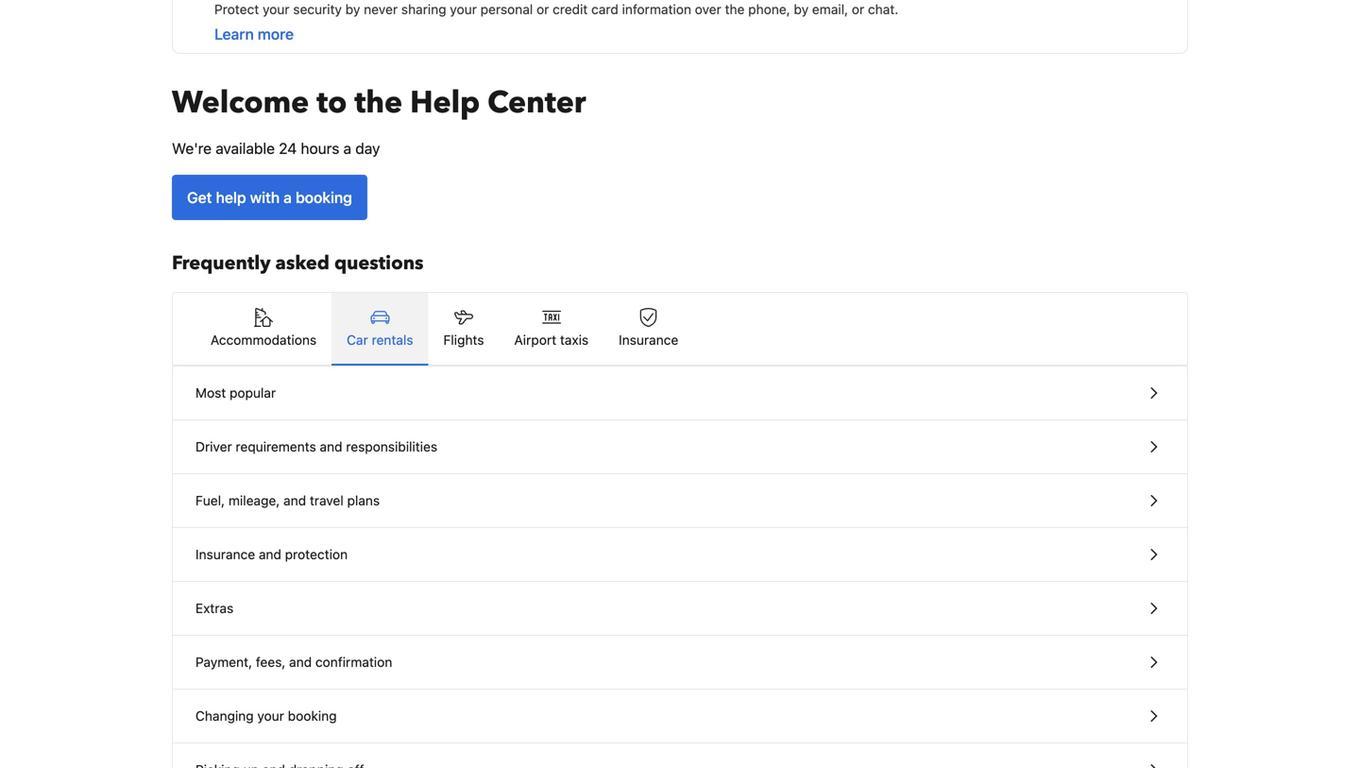 Task type: vqa. For each thing, say whether or not it's contained in the screenshot.
SAVE A CREDIT CARD link
no



Task type: describe. For each thing, give the bounding box(es) containing it.
available
[[216, 139, 275, 157]]

airport
[[515, 332, 557, 348]]

the inside protect your security by never sharing your personal or credit card information over the phone, by email, or chat. learn more
[[725, 1, 745, 17]]

most popular
[[196, 385, 276, 401]]

airport taxis
[[515, 332, 589, 348]]

center
[[488, 82, 586, 123]]

protection
[[285, 547, 348, 562]]

0 vertical spatial booking
[[296, 189, 352, 207]]

fuel,
[[196, 493, 225, 508]]

driver requirements and responsibilities button
[[173, 421, 1188, 474]]

to
[[317, 82, 347, 123]]

over
[[695, 1, 722, 17]]

day
[[356, 139, 380, 157]]

changing your booking button
[[173, 690, 1188, 744]]

welcome
[[172, 82, 309, 123]]

1 vertical spatial booking
[[288, 708, 337, 724]]

card
[[592, 1, 619, 17]]

extras button
[[173, 582, 1188, 636]]

get
[[187, 189, 212, 207]]

payment, fees, and confirmation button
[[173, 636, 1188, 690]]

security
[[293, 1, 342, 17]]

confirmation
[[316, 654, 393, 670]]

changing your booking
[[196, 708, 337, 724]]

get help with a booking
[[187, 189, 352, 207]]

responsibilities
[[346, 439, 438, 455]]

1 horizontal spatial a
[[344, 139, 352, 157]]

fees,
[[256, 654, 286, 670]]

and for mileage,
[[284, 493, 306, 508]]

your for changing your booking
[[257, 708, 284, 724]]

1 vertical spatial the
[[355, 82, 403, 123]]

and left protection
[[259, 547, 282, 562]]

your right sharing
[[450, 1, 477, 17]]

asked
[[276, 250, 330, 276]]

sharing
[[402, 1, 447, 17]]

fuel, mileage, and travel plans button
[[173, 474, 1188, 528]]



Task type: locate. For each thing, give the bounding box(es) containing it.
2 or from the left
[[852, 1, 865, 17]]

the right over
[[725, 1, 745, 17]]

or left chat.
[[852, 1, 865, 17]]

1 vertical spatial a
[[284, 189, 292, 207]]

insurance and protection
[[196, 547, 348, 562]]

tab list
[[173, 293, 1188, 367]]

0 horizontal spatial insurance
[[196, 547, 255, 562]]

0 horizontal spatial by
[[346, 1, 360, 17]]

0 vertical spatial the
[[725, 1, 745, 17]]

1 horizontal spatial by
[[794, 1, 809, 17]]

24
[[279, 139, 297, 157]]

your
[[263, 1, 290, 17], [450, 1, 477, 17], [257, 708, 284, 724]]

and for fees,
[[289, 654, 312, 670]]

0 horizontal spatial or
[[537, 1, 549, 17]]

more
[[258, 25, 294, 43]]

help
[[410, 82, 480, 123]]

email,
[[813, 1, 849, 17]]

insurance inside insurance button
[[619, 332, 679, 348]]

information
[[622, 1, 692, 17]]

mileage,
[[229, 493, 280, 508]]

your inside button
[[257, 708, 284, 724]]

extras
[[196, 601, 234, 616]]

2 by from the left
[[794, 1, 809, 17]]

insurance for insurance
[[619, 332, 679, 348]]

tab list containing accommodations
[[173, 293, 1188, 367]]

help
[[216, 189, 246, 207]]

the
[[725, 1, 745, 17], [355, 82, 403, 123]]

driver requirements and responsibilities
[[196, 439, 438, 455]]

a left day
[[344, 139, 352, 157]]

personal
[[481, 1, 533, 17]]

1 horizontal spatial or
[[852, 1, 865, 17]]

insurance up most popular button
[[619, 332, 679, 348]]

never
[[364, 1, 398, 17]]

frequently
[[172, 250, 271, 276]]

we're available 24 hours a day
[[172, 139, 380, 157]]

airport taxis button
[[499, 293, 604, 365]]

flights
[[444, 332, 484, 348]]

rentals
[[372, 332, 413, 348]]

chat.
[[868, 1, 899, 17]]

insurance and protection button
[[173, 528, 1188, 582]]

and
[[320, 439, 343, 455], [284, 493, 306, 508], [259, 547, 282, 562], [289, 654, 312, 670]]

a inside button
[[284, 189, 292, 207]]

and for requirements
[[320, 439, 343, 455]]

by left the never
[[346, 1, 360, 17]]

1 horizontal spatial insurance
[[619, 332, 679, 348]]

we're
[[172, 139, 212, 157]]

popular
[[230, 385, 276, 401]]

car
[[347, 332, 368, 348]]

insurance up extras
[[196, 547, 255, 562]]

insurance for insurance and protection
[[196, 547, 255, 562]]

hours
[[301, 139, 340, 157]]

insurance button
[[604, 293, 694, 365]]

protect your security by never sharing your personal or credit card information over the phone, by email, or chat. learn more
[[215, 1, 899, 43]]

with
[[250, 189, 280, 207]]

1 or from the left
[[537, 1, 549, 17]]

questions
[[335, 250, 424, 276]]

booking
[[296, 189, 352, 207], [288, 708, 337, 724]]

phone,
[[749, 1, 791, 17]]

car rentals button
[[332, 293, 429, 365]]

credit
[[553, 1, 588, 17]]

and up travel
[[320, 439, 343, 455]]

accommodations button
[[196, 293, 332, 365]]

driver
[[196, 439, 232, 455]]

by left email,
[[794, 1, 809, 17]]

1 horizontal spatial the
[[725, 1, 745, 17]]

booking down payment, fees, and confirmation
[[288, 708, 337, 724]]

car rentals
[[347, 332, 413, 348]]

a right with
[[284, 189, 292, 207]]

and left travel
[[284, 493, 306, 508]]

0 vertical spatial a
[[344, 139, 352, 157]]

payment,
[[196, 654, 252, 670]]

0 horizontal spatial a
[[284, 189, 292, 207]]

accommodations
[[211, 332, 317, 348]]

plans
[[347, 493, 380, 508]]

booking down hours
[[296, 189, 352, 207]]

your for protect your security by never sharing your personal or credit card information over the phone, by email, or chat. learn more
[[263, 1, 290, 17]]

insurance inside insurance and protection button
[[196, 547, 255, 562]]

insurance
[[619, 332, 679, 348], [196, 547, 255, 562]]

changing
[[196, 708, 254, 724]]

0 horizontal spatial the
[[355, 82, 403, 123]]

get help with a booking button
[[172, 175, 368, 220]]

flights button
[[429, 293, 499, 365]]

by
[[346, 1, 360, 17], [794, 1, 809, 17]]

protect
[[215, 1, 259, 17]]

learn
[[215, 25, 254, 43]]

1 vertical spatial insurance
[[196, 547, 255, 562]]

your up 'more'
[[263, 1, 290, 17]]

travel
[[310, 493, 344, 508]]

most
[[196, 385, 226, 401]]

taxis
[[560, 332, 589, 348]]

fuel, mileage, and travel plans
[[196, 493, 380, 508]]

welcome to the help center
[[172, 82, 586, 123]]

the right to
[[355, 82, 403, 123]]

or
[[537, 1, 549, 17], [852, 1, 865, 17]]

learn more link
[[215, 25, 294, 43]]

or left credit
[[537, 1, 549, 17]]

payment, fees, and confirmation
[[196, 654, 393, 670]]

frequently asked questions
[[172, 250, 424, 276]]

your right changing
[[257, 708, 284, 724]]

0 vertical spatial insurance
[[619, 332, 679, 348]]

most popular button
[[173, 367, 1188, 421]]

1 by from the left
[[346, 1, 360, 17]]

a
[[344, 139, 352, 157], [284, 189, 292, 207]]

requirements
[[236, 439, 316, 455]]

and right fees,
[[289, 654, 312, 670]]



